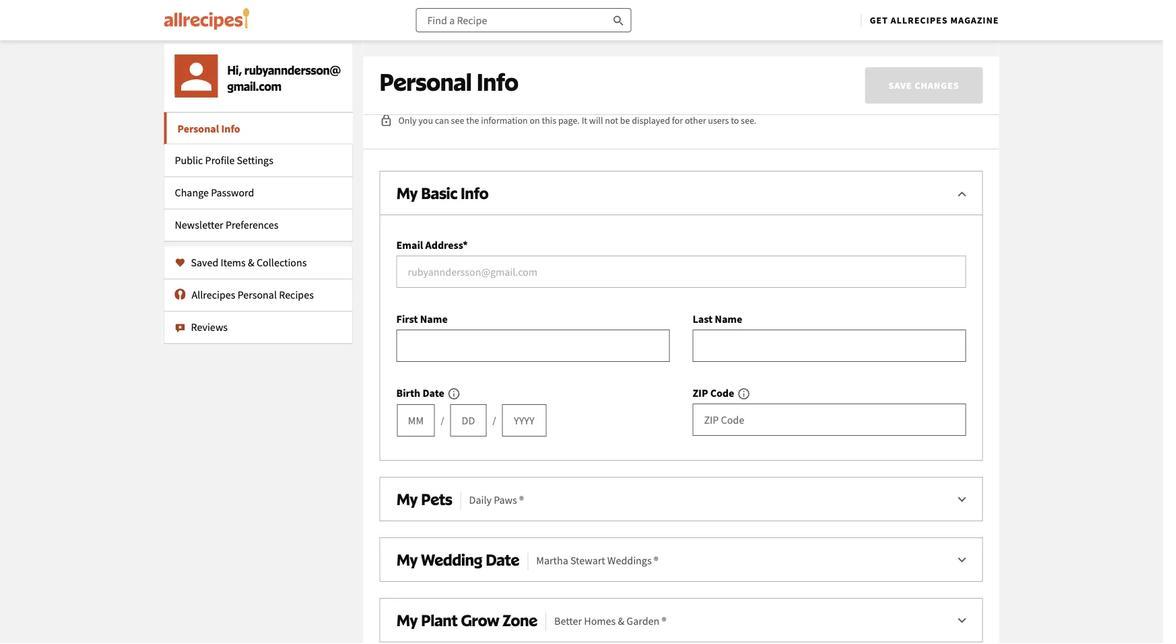 Task type: locate. For each thing, give the bounding box(es) containing it.
saved items & collections link
[[164, 247, 353, 279]]

0 horizontal spatial name
[[420, 313, 448, 326]]

info up public profile settings
[[221, 122, 240, 136]]

allrecipes right get
[[891, 14, 948, 26]]

zone
[[503, 611, 538, 630]]

my left pets
[[396, 490, 418, 509]]

garden
[[627, 615, 660, 628]]

meredith down the associated
[[672, 86, 717, 101]]

info
[[477, 67, 519, 97], [221, 122, 240, 136], [461, 184, 489, 203]]

/ left dd field
[[441, 415, 444, 427]]

1 horizontal spatial meredith
[[672, 86, 717, 101]]

0 horizontal spatial meredith
[[561, 67, 606, 82]]

MM field
[[397, 405, 435, 437]]

my
[[396, 184, 418, 203], [396, 490, 418, 509], [396, 551, 418, 570], [396, 611, 418, 630]]

wedding
[[421, 551, 482, 570]]

1 vertical spatial ®
[[654, 554, 659, 568]]

all up personalized
[[527, 67, 540, 82]]

personalized
[[497, 86, 562, 101]]

will right it
[[589, 115, 603, 127]]

will down 'these'
[[401, 86, 419, 101]]

personal info
[[380, 67, 519, 97], [177, 122, 240, 136]]

hi,
[[227, 62, 245, 77]]

& right the items
[[248, 256, 254, 270]]

page.
[[558, 115, 580, 127]]

1 vertical spatial allrecipes
[[192, 289, 235, 302]]

4 chevron image from the top
[[954, 614, 970, 630]]

0 horizontal spatial will
[[401, 86, 419, 101]]

all down the associated
[[657, 86, 670, 101]]

for left other
[[672, 115, 683, 127]]

0 vertical spatial all
[[527, 67, 540, 82]]

meredith up experience
[[561, 67, 606, 82]]

allrecipes up reviews
[[192, 289, 235, 302]]

2 vertical spatial info
[[461, 184, 489, 203]]

the right see
[[466, 115, 479, 127]]

plant
[[421, 611, 458, 630]]

0 vertical spatial be
[[469, 67, 481, 82]]

1 my from the top
[[396, 184, 418, 203]]

® right "garden"
[[662, 615, 666, 628]]

3 my from the top
[[396, 551, 418, 570]]

used
[[484, 67, 508, 82]]

1 vertical spatial personal info
[[177, 122, 240, 136]]

my for my plant grow zone
[[396, 611, 418, 630]]

1 horizontal spatial personal
[[238, 289, 277, 302]]

1 chevron image from the top
[[954, 186, 970, 202]]

rubyanndersson@ gmail.com
[[227, 62, 341, 93]]

name for first name
[[420, 313, 448, 326]]

reviews link
[[164, 312, 353, 344]]

last name
[[693, 313, 743, 326]]

you down 'these'
[[380, 86, 398, 101]]

1 horizontal spatial allrecipes
[[891, 14, 948, 26]]

1 vertical spatial you
[[419, 115, 433, 127]]

1 horizontal spatial be
[[620, 115, 630, 127]]

you left can
[[419, 115, 433, 127]]

0 horizontal spatial allrecipes
[[192, 289, 235, 302]]

my basic info
[[396, 184, 489, 203]]

homes
[[584, 615, 616, 628]]

0 vertical spatial for
[[511, 67, 525, 82]]

my wedding date
[[396, 551, 520, 570]]

1 horizontal spatial for
[[672, 115, 683, 127]]

the up personalized
[[542, 67, 559, 82]]

newsletter preferences
[[175, 219, 278, 232]]

for inside these details will be used for all the meredith profiles associated with your email address. by filling out this information, you will receive a more personalized experience across all meredith websites.
[[511, 67, 525, 82]]

will up a
[[448, 67, 466, 82]]

1 vertical spatial be
[[620, 115, 630, 127]]

this right out
[[898, 67, 916, 82]]

see.
[[741, 115, 757, 127]]

email
[[756, 67, 784, 82]]

my left 'wedding'
[[396, 551, 418, 570]]

0 vertical spatial you
[[380, 86, 398, 101]]

address*
[[425, 238, 468, 252]]

information,
[[919, 67, 982, 82]]

0 horizontal spatial you
[[380, 86, 398, 101]]

for
[[511, 67, 525, 82], [672, 115, 683, 127]]

& right the 'homes'
[[618, 615, 625, 628]]

meredith
[[561, 67, 606, 82], [672, 86, 717, 101]]

0 vertical spatial ®
[[519, 494, 524, 507]]

my for my wedding date
[[396, 551, 418, 570]]

chevron image for my plant grow zone
[[954, 614, 970, 630]]

more
[[468, 86, 495, 101]]

can
[[435, 115, 449, 127]]

® right weddings
[[654, 554, 659, 568]]

the
[[542, 67, 559, 82], [466, 115, 479, 127]]

0 horizontal spatial &
[[248, 256, 254, 270]]

name right last on the right of the page
[[715, 313, 743, 326]]

my left plant at the left bottom of the page
[[396, 611, 418, 630]]

1 horizontal spatial /
[[493, 415, 496, 427]]

these details will be used for all the meredith profiles associated with your email address. by filling out this information, you will receive a more personalized experience across all meredith websites.
[[380, 67, 982, 101]]

1 horizontal spatial this
[[898, 67, 916, 82]]

1 horizontal spatial name
[[715, 313, 743, 326]]

pets
[[421, 490, 452, 509]]

this
[[898, 67, 916, 82], [542, 115, 556, 127]]

1 vertical spatial this
[[542, 115, 556, 127]]

will
[[448, 67, 466, 82], [401, 86, 419, 101], [589, 115, 603, 127]]

my left basic
[[396, 184, 418, 203]]

all
[[527, 67, 540, 82], [657, 86, 670, 101]]

0 vertical spatial personal
[[380, 67, 472, 97]]

my for my pets
[[396, 490, 418, 509]]

0 vertical spatial will
[[448, 67, 466, 82]]

/ right dd field
[[493, 415, 496, 427]]

items
[[221, 256, 246, 270]]

name right first
[[420, 313, 448, 326]]

change password
[[175, 186, 254, 200]]

birth date
[[396, 387, 444, 400]]

2 vertical spatial will
[[589, 115, 603, 127]]

settings
[[237, 154, 273, 167]]

saved
[[191, 256, 218, 270]]

for right used
[[511, 67, 525, 82]]

& for garden
[[618, 615, 625, 628]]

reviews
[[191, 321, 228, 334]]

1 vertical spatial date
[[486, 551, 520, 570]]

personal up public
[[177, 122, 219, 136]]

other
[[685, 115, 706, 127]]

personal up can
[[380, 67, 472, 97]]

1 horizontal spatial personal info
[[380, 67, 519, 97]]

personal
[[380, 67, 472, 97], [177, 122, 219, 136], [238, 289, 277, 302]]

allrecipes
[[891, 14, 948, 26], [192, 289, 235, 302]]

date
[[423, 387, 444, 400], [486, 551, 520, 570]]

saved items & collections
[[191, 256, 307, 270]]

0 vertical spatial the
[[542, 67, 559, 82]]

1 vertical spatial &
[[618, 615, 625, 628]]

personal info up profile
[[177, 122, 240, 136]]

& for collections
[[248, 256, 254, 270]]

preferences
[[226, 219, 278, 232]]

1 horizontal spatial &
[[618, 615, 625, 628]]

0 vertical spatial date
[[423, 387, 444, 400]]

date right 'birth'
[[423, 387, 444, 400]]

0 vertical spatial &
[[248, 256, 254, 270]]

email address*
[[396, 238, 468, 252]]

name for last name
[[715, 313, 743, 326]]

& inside saved items & collections link
[[248, 256, 254, 270]]

my for my basic info
[[396, 184, 418, 203]]

allrecipes personal recipes
[[192, 289, 314, 302]]

0 horizontal spatial personal
[[177, 122, 219, 136]]

4 my from the top
[[396, 611, 418, 630]]

you
[[380, 86, 398, 101], [419, 115, 433, 127]]

2 name from the left
[[715, 313, 743, 326]]

0 horizontal spatial the
[[466, 115, 479, 127]]

personal down saved items & collections link
[[238, 289, 277, 302]]

email
[[396, 238, 423, 252]]

1 horizontal spatial the
[[542, 67, 559, 82]]

info right a
[[477, 67, 519, 97]]

0 horizontal spatial for
[[511, 67, 525, 82]]

0 horizontal spatial personal info
[[177, 122, 240, 136]]

be inside these details will be used for all the meredith profiles associated with your email address. by filling out this information, you will receive a more personalized experience across all meredith websites.
[[469, 67, 481, 82]]

First Name field
[[396, 330, 670, 362]]

2 my from the top
[[396, 490, 418, 509]]

public
[[175, 154, 203, 167]]

1 horizontal spatial date
[[486, 551, 520, 570]]

info right basic
[[461, 184, 489, 203]]

2 vertical spatial ®
[[662, 615, 666, 628]]

3 chevron image from the top
[[954, 553, 970, 569]]

1 horizontal spatial ®
[[654, 554, 659, 568]]

1 name from the left
[[420, 313, 448, 326]]

2 chevron image from the top
[[954, 492, 970, 509]]

0 horizontal spatial /
[[441, 415, 444, 427]]

0 horizontal spatial be
[[469, 67, 481, 82]]

® right paws at the bottom of the page
[[519, 494, 524, 507]]

first name
[[396, 313, 448, 326]]

websites.
[[720, 86, 767, 101]]

be up more
[[469, 67, 481, 82]]

my plant grow zone
[[396, 611, 538, 630]]

/
[[441, 415, 444, 427], [493, 415, 496, 427]]

chevron image
[[954, 186, 970, 202], [954, 492, 970, 509], [954, 553, 970, 569], [954, 614, 970, 630]]

name
[[420, 313, 448, 326], [715, 313, 743, 326]]

this right on
[[542, 115, 556, 127]]

basic
[[421, 184, 458, 203]]

gmail.com
[[227, 79, 282, 93]]

rubyanndersson@
[[245, 62, 341, 77]]

paws
[[494, 494, 517, 507]]

be right not on the top right
[[620, 115, 630, 127]]

chevron image for my pets
[[954, 492, 970, 509]]

1 vertical spatial all
[[657, 86, 670, 101]]

0 vertical spatial this
[[898, 67, 916, 82]]

personal info up can
[[380, 67, 519, 97]]

date left martha
[[486, 551, 520, 570]]



Task type: vqa. For each thing, say whether or not it's contained in the screenshot.
rich
no



Task type: describe. For each thing, give the bounding box(es) containing it.
DD field
[[450, 405, 487, 437]]

1 vertical spatial for
[[672, 115, 683, 127]]

recipes
[[279, 289, 314, 302]]

stewart
[[571, 554, 605, 568]]

weddings
[[608, 554, 652, 568]]

my pets
[[396, 490, 452, 509]]

code
[[710, 387, 734, 400]]

YYYY field
[[502, 405, 547, 437]]

you inside these details will be used for all the meredith profiles associated with your email address. by filling out this information, you will receive a more personalized experience across all meredith websites.
[[380, 86, 398, 101]]

first
[[396, 313, 418, 326]]

2 vertical spatial personal
[[238, 289, 277, 302]]

better
[[554, 615, 582, 628]]

details
[[412, 67, 446, 82]]

receive
[[421, 86, 457, 101]]

daily paws ®
[[469, 494, 524, 507]]

martha stewart weddings ®
[[536, 554, 659, 568]]

1 vertical spatial will
[[401, 86, 419, 101]]

users
[[708, 115, 729, 127]]

grow
[[461, 611, 499, 630]]

on
[[530, 115, 540, 127]]

1 vertical spatial info
[[221, 122, 240, 136]]

2 horizontal spatial will
[[589, 115, 603, 127]]

1 vertical spatial meredith
[[672, 86, 717, 101]]

0 horizontal spatial ®
[[519, 494, 524, 507]]

1 horizontal spatial all
[[657, 86, 670, 101]]

see
[[451, 115, 464, 127]]

change password link
[[164, 177, 353, 209]]

this inside these details will be used for all the meredith profiles associated with your email address. by filling out this information, you will receive a more personalized experience across all meredith websites.
[[898, 67, 916, 82]]

public profile settings link
[[164, 144, 353, 177]]

1 horizontal spatial you
[[419, 115, 433, 127]]

0 horizontal spatial date
[[423, 387, 444, 400]]

collections
[[257, 256, 307, 270]]

better homes & garden ®
[[554, 615, 666, 628]]

Search text field
[[416, 8, 631, 32]]

Last Name field
[[693, 330, 966, 362]]

personal info link
[[164, 112, 353, 144]]

it
[[582, 115, 587, 127]]

0 vertical spatial info
[[477, 67, 519, 97]]

filling
[[847, 67, 875, 82]]

1 / from the left
[[441, 415, 444, 427]]

last
[[693, 313, 713, 326]]

only
[[398, 115, 417, 127]]

to
[[731, 115, 739, 127]]

daily
[[469, 494, 492, 507]]

magazine
[[951, 14, 999, 26]]

martha
[[536, 554, 568, 568]]

these
[[380, 67, 410, 82]]

get allrecipes magazine link
[[870, 14, 999, 26]]

1 vertical spatial personal
[[177, 122, 219, 136]]

address.
[[787, 67, 830, 82]]

2 horizontal spatial personal
[[380, 67, 472, 97]]

0 vertical spatial allrecipes
[[891, 14, 948, 26]]

birth
[[396, 387, 420, 400]]

information
[[481, 115, 528, 127]]

get
[[870, 14, 888, 26]]

zip code
[[693, 387, 734, 400]]

ZIP Code field
[[693, 404, 966, 436]]

change
[[175, 186, 209, 200]]

associated
[[649, 67, 703, 82]]

out
[[878, 67, 895, 82]]

profile
[[205, 154, 235, 167]]

0 horizontal spatial this
[[542, 115, 556, 127]]

allrecipes personal recipes link
[[164, 279, 353, 312]]

password
[[211, 186, 254, 200]]

zip
[[693, 387, 708, 400]]

newsletter preferences link
[[164, 209, 353, 241]]

experience
[[565, 86, 620, 101]]

by
[[832, 67, 845, 82]]

chevron image for my wedding date
[[954, 553, 970, 569]]

your
[[731, 67, 754, 82]]

displayed
[[632, 115, 670, 127]]

0 vertical spatial personal info
[[380, 67, 519, 97]]

the inside these details will be used for all the meredith profiles associated with your email address. by filling out this information, you will receive a more personalized experience across all meredith websites.
[[542, 67, 559, 82]]

across
[[622, 86, 655, 101]]

0 vertical spatial meredith
[[561, 67, 606, 82]]

a
[[460, 86, 466, 101]]

not
[[605, 115, 618, 127]]

0 horizontal spatial all
[[527, 67, 540, 82]]

public profile settings
[[175, 154, 273, 167]]

profiles
[[609, 67, 647, 82]]

with
[[706, 67, 728, 82]]

Email Address* field
[[396, 256, 966, 288]]

newsletter
[[175, 219, 223, 232]]

1 vertical spatial the
[[466, 115, 479, 127]]

only you can see the information on this page. it will not be displayed for other users to see.
[[398, 115, 757, 127]]

get allrecipes magazine
[[870, 14, 999, 26]]

1 horizontal spatial will
[[448, 67, 466, 82]]

2 horizontal spatial ®
[[662, 615, 666, 628]]

2 / from the left
[[493, 415, 496, 427]]



